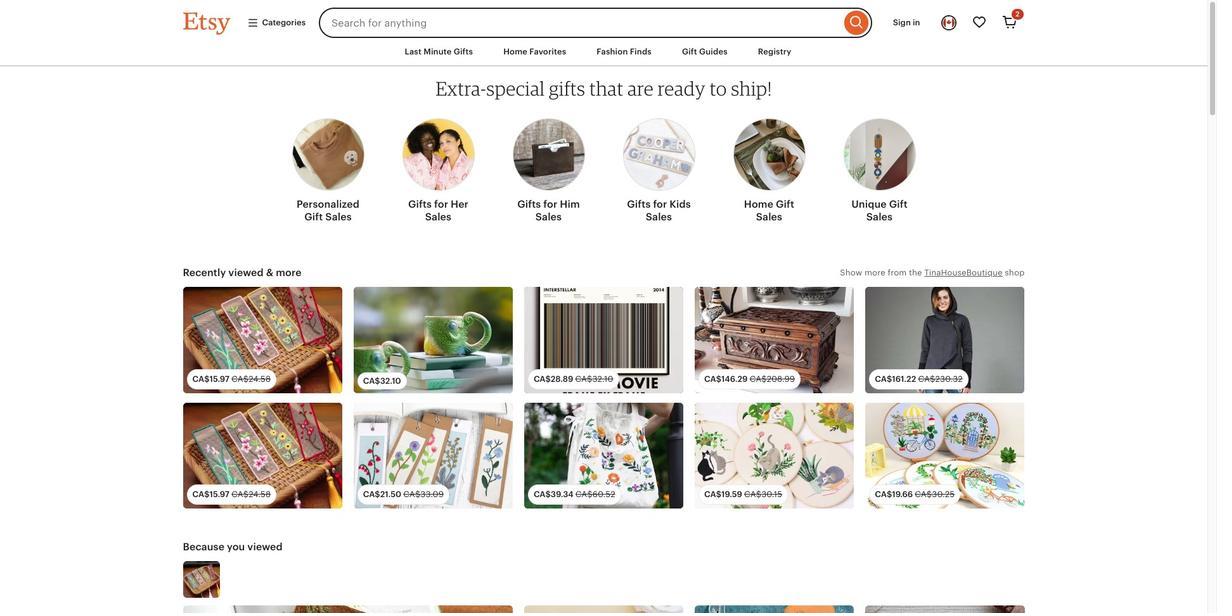 Task type: vqa. For each thing, say whether or not it's contained in the screenshot.


Task type: locate. For each thing, give the bounding box(es) containing it.
gifts for him sales
[[518, 199, 580, 223]]

more right &
[[276, 267, 302, 279]]

gift inside 'home gift sales'
[[776, 199, 795, 211]]

1 horizontal spatial home
[[744, 199, 774, 211]]

home inside 'home gift sales'
[[744, 199, 774, 211]]

1 horizontal spatial more
[[865, 268, 886, 278]]

gifts
[[454, 47, 473, 56], [408, 199, 432, 211], [518, 199, 541, 211], [627, 199, 651, 211]]

Search for anything text field
[[319, 8, 841, 38]]

you
[[227, 542, 245, 554]]

for left him
[[544, 199, 558, 211]]

1 24.58 from the top
[[249, 375, 271, 384]]

home
[[504, 47, 528, 56], [744, 199, 774, 211]]

None search field
[[319, 8, 873, 38]]

15.97 for ca$ 32.10
[[210, 375, 230, 384]]

60.52
[[593, 490, 616, 500]]

ca$ 15.97 ca$ 24.58 for ca$ 21.50 ca$ 33.09
[[192, 490, 271, 500]]

gift for unique gift sales
[[890, 199, 908, 211]]

gifts left kids
[[627, 199, 651, 211]]

home gift sales link
[[733, 111, 806, 229]]

diy embroidery bag| reusable eco bag for beginner | beginner embroidery kit, cross stitch|  embroidery full kit with needlepoint hoop| image
[[524, 403, 684, 509]]

0 horizontal spatial more
[[276, 267, 302, 279]]

gift inside unique gift sales
[[890, 199, 908, 211]]

show more from the tinahouseboutique shop
[[841, 268, 1025, 278]]

menu bar containing last minute gifts
[[160, 38, 1048, 67]]

gift inside personalized gift sales
[[305, 211, 323, 223]]

15.97
[[210, 375, 230, 384], [210, 490, 230, 500]]

banner
[[160, 0, 1048, 38]]

1 vertical spatial home
[[744, 199, 774, 211]]

canada image
[[943, 16, 955, 29]]

gift
[[682, 47, 698, 56], [776, 199, 795, 211], [890, 199, 908, 211], [305, 211, 323, 223]]

1 bookmark embroidery kits |gift for friends beginner embroidery kit| embroidery full kit with needlepoint hoop| diy craft kit image from the top
[[183, 287, 342, 394]]

fashion finds
[[597, 47, 652, 56]]

sales inside personalized gift sales
[[326, 211, 352, 223]]

30.15
[[762, 490, 783, 500]]

him
[[560, 199, 580, 211]]

1 vertical spatial 15.97
[[210, 490, 230, 500]]

21.50
[[380, 490, 402, 500]]

unique gift sales link
[[844, 111, 916, 229]]

33.09
[[421, 490, 444, 500]]

for
[[434, 199, 448, 211], [544, 199, 558, 211], [653, 199, 667, 211]]

unique gift sales
[[852, 199, 908, 223]]

0 horizontal spatial 32.10
[[380, 377, 401, 386]]

from
[[888, 268, 907, 278]]

registry
[[758, 47, 792, 56]]

1 15.97 from the top
[[210, 375, 230, 384]]

gifts inside gifts for her sales
[[408, 199, 432, 211]]

for left kids
[[653, 199, 667, 211]]

sales
[[326, 211, 352, 223], [425, 211, 452, 223], [536, 211, 562, 223], [646, 211, 672, 223], [757, 211, 783, 223], [867, 211, 893, 223]]

in
[[913, 18, 921, 27]]

gifts left the her on the left top of page
[[408, 199, 432, 211]]

cat embroidery kit for beginner | modern embroidery kit with pattern |embroidery full kit with needlepoint hoop| diy craft kit image
[[695, 403, 854, 509]]

ca$ 15.97 ca$ 24.58 for ca$ 32.10
[[192, 375, 271, 384]]

more
[[276, 267, 302, 279], [865, 268, 886, 278]]

for inside gifts for her sales
[[434, 199, 448, 211]]

1 vertical spatial ca$ 15.97 ca$ 24.58
[[192, 490, 271, 500]]

bookmark embroidery kits |gift for friends beginner embroidery kit| embroidery full kit with needlepoint hoop| diy craft kit image for ca$ 32.10
[[183, 287, 342, 394]]

for for kids
[[653, 199, 667, 211]]

2 ca$ 15.97 ca$ 24.58 from the top
[[192, 490, 271, 500]]

2 horizontal spatial for
[[653, 199, 667, 211]]

bookmark embroidery kits |gift for friends beginner embroidery kit| embroidery full kit with needlepoint hoop| diy craft kit image
[[183, 287, 342, 394], [183, 403, 342, 509], [183, 562, 220, 599]]

4 sales from the left
[[646, 211, 672, 223]]

3 sales from the left
[[536, 211, 562, 223]]

ready
[[658, 77, 706, 100]]

her
[[451, 199, 469, 211]]

bookmark embroidery kits |gift for friends beginner embroidery kit| embroidery full kit with needlepoint hoop| diy craft kit image for ca$ 21.50 ca$ 33.09
[[183, 403, 342, 509]]

none search field inside banner
[[319, 8, 873, 38]]

1 horizontal spatial for
[[544, 199, 558, 211]]

0 vertical spatial ca$ 15.97 ca$ 24.58
[[192, 375, 271, 384]]

gifts inside gifts for kids sales
[[627, 199, 651, 211]]

6 sales from the left
[[867, 211, 893, 223]]

2 15.97 from the top
[[210, 490, 230, 500]]

0 vertical spatial 15.97
[[210, 375, 230, 384]]

home for home gift sales
[[744, 199, 774, 211]]

for for him
[[544, 199, 558, 211]]

jewelry box wood, wooden jewelry box, anniversary wife, treasure chest, gift for her, gifts for women, christmas gifts for her, black friday image
[[695, 287, 854, 394]]

ship!
[[731, 77, 772, 100]]

ca$ 15.97 ca$ 24.58
[[192, 375, 271, 384], [192, 490, 271, 500]]

1 sales from the left
[[326, 211, 352, 223]]

1 for from the left
[[434, 199, 448, 211]]

gifts for gifts for her sales
[[408, 199, 432, 211]]

sales inside unique gift sales
[[867, 211, 893, 223]]

viewed left &
[[229, 267, 264, 279]]

ca$
[[192, 375, 210, 384], [232, 375, 249, 384], [534, 375, 551, 384], [576, 375, 593, 384], [705, 375, 722, 384], [750, 375, 767, 384], [875, 375, 893, 384], [919, 375, 936, 384], [363, 377, 380, 386], [192, 490, 210, 500], [232, 490, 249, 500], [363, 490, 380, 500], [404, 490, 421, 500], [534, 490, 551, 500], [576, 490, 593, 500], [705, 490, 722, 500], [745, 490, 762, 500], [875, 490, 893, 500], [915, 490, 932, 500]]

0 vertical spatial viewed
[[229, 267, 264, 279]]

0 horizontal spatial home
[[504, 47, 528, 56]]

5 sales from the left
[[757, 211, 783, 223]]

sign in button
[[884, 11, 930, 34]]

kids
[[670, 199, 691, 211]]

gifts left him
[[518, 199, 541, 211]]

for inside gifts for him sales
[[544, 199, 558, 211]]

fashion
[[597, 47, 628, 56]]

menu bar
[[160, 38, 1048, 67]]

32.10
[[593, 375, 614, 384], [380, 377, 401, 386]]

viewed
[[229, 267, 264, 279], [248, 542, 283, 554]]

ca$ 39.34 ca$ 60.52
[[534, 490, 616, 500]]

home favorites
[[504, 47, 567, 56]]

0 horizontal spatial for
[[434, 199, 448, 211]]

viewed right "you"
[[248, 542, 283, 554]]

0 vertical spatial 24.58
[[249, 375, 271, 384]]

for inside gifts for kids sales
[[653, 199, 667, 211]]

24.58
[[249, 375, 271, 384], [249, 490, 271, 500]]

2 bookmark embroidery kits |gift for friends beginner embroidery kit| embroidery full kit with needlepoint hoop| diy craft kit image from the top
[[183, 403, 342, 509]]

3 for from the left
[[653, 199, 667, 211]]

1 vertical spatial 24.58
[[249, 490, 271, 500]]

tinahouseboutique
[[925, 268, 1003, 278]]

gifts for gifts for him sales
[[518, 199, 541, 211]]

personalized gift sales link
[[292, 111, 364, 229]]

gift guides link
[[673, 41, 738, 64]]

0 vertical spatial bookmark embroidery kits |gift for friends beginner embroidery kit| embroidery full kit with needlepoint hoop| diy craft kit image
[[183, 287, 342, 394]]

30.25
[[932, 490, 955, 500]]

2 vertical spatial bookmark embroidery kits |gift for friends beginner embroidery kit| embroidery full kit with needlepoint hoop| diy craft kit image
[[183, 562, 220, 599]]

161.22
[[893, 375, 917, 384]]

unique
[[852, 199, 887, 211]]

1 ca$ 15.97 ca$ 24.58 from the top
[[192, 375, 271, 384]]

&
[[266, 267, 274, 279]]

are
[[628, 77, 654, 100]]

2 24.58 from the top
[[249, 490, 271, 500]]

gift for personalized gift sales
[[305, 211, 323, 223]]

19.59
[[722, 490, 743, 500]]

for left the her on the left top of page
[[434, 199, 448, 211]]

ca$ 28.89 ca$ 32.10
[[534, 375, 614, 384]]

ca$ 161.22 ca$ 230.32
[[875, 375, 963, 384]]

categories button
[[238, 11, 315, 34]]

2 sales from the left
[[425, 211, 452, 223]]

favorites
[[530, 47, 567, 56]]

gift for home gift sales
[[776, 199, 795, 211]]

home favorites link
[[494, 41, 576, 64]]

0 vertical spatial home
[[504, 47, 528, 56]]

gifts inside gifts for him sales
[[518, 199, 541, 211]]

208.99
[[767, 375, 795, 384]]

1 vertical spatial bookmark embroidery kits |gift for friends beginner embroidery kit| embroidery full kit with needlepoint hoop| diy craft kit image
[[183, 403, 342, 509]]

more left 'from'
[[865, 268, 886, 278]]

2 for from the left
[[544, 199, 558, 211]]



Task type: describe. For each thing, give the bounding box(es) containing it.
ca$ 19.66 ca$ 30.25
[[875, 490, 955, 500]]

home gift sales
[[744, 199, 795, 223]]

personalized embroidery felt bookmarks | letters handmade corner bookmark | 4 season letter & flower felt bookmark  set image
[[866, 606, 1025, 614]]

minute
[[424, 47, 452, 56]]

special
[[487, 77, 545, 100]]

extra-special gifts that are ready to ship!
[[436, 77, 772, 100]]

gifts
[[549, 77, 586, 100]]

gifts for kids sales link
[[623, 111, 695, 229]]

extra-
[[436, 77, 487, 100]]

gifts right minute
[[454, 47, 473, 56]]

sweaters for women, asymmetric hoodie, wrap jacket, sweater for women, cyberpunk clothing, futuristic clothing,women hooded jacket,plus size image
[[866, 287, 1025, 394]]

pottery espresso cup, ceramic coffee cup image
[[354, 287, 513, 394]]

embroidery kit for beginner | modern embroidery kit with pattern | flowers embroidery full kit with needlepoint hoop| diy craft kit image
[[866, 403, 1025, 509]]

tinahouseboutique link
[[925, 268, 1003, 278]]

gifts for him sales link
[[513, 111, 585, 229]]

interstellar movie barcode print, interstellar print, interstellar poster, christopher nolan prints, film student gifts, movie buff gifts image
[[524, 287, 684, 394]]

gifts for gifts for kids sales
[[627, 199, 651, 211]]

to
[[710, 77, 727, 100]]

because you viewed
[[183, 542, 283, 554]]

guides
[[700, 47, 728, 56]]

shop
[[1005, 268, 1025, 278]]

ca$ 32.10
[[363, 377, 401, 386]]

ca$ 19.59 ca$ 30.15
[[705, 490, 783, 500]]

show
[[841, 268, 863, 278]]

recently
[[183, 267, 226, 279]]

gifts for her sales link
[[402, 111, 475, 229]]

1 vertical spatial viewed
[[248, 542, 283, 554]]

sales inside 'home gift sales'
[[757, 211, 783, 223]]

2 link
[[995, 8, 1025, 38]]

categories
[[262, 18, 306, 27]]

19.66
[[893, 490, 913, 500]]

39.34
[[551, 490, 574, 500]]

recently viewed & more
[[183, 267, 302, 279]]

gift inside menu bar
[[682, 47, 698, 56]]

2
[[1016, 10, 1020, 18]]

last minute gifts
[[405, 47, 473, 56]]

last minute gifts link
[[395, 41, 483, 64]]

finds
[[630, 47, 652, 56]]

for for her
[[434, 199, 448, 211]]

because
[[183, 542, 225, 554]]

home for home favorites
[[504, 47, 528, 56]]

sign
[[893, 18, 911, 27]]

24.58 for ca$ 32.10
[[249, 375, 271, 384]]

personalized embroidery felt bookmark | a-z 26 letters handmade season corner bookmark | flower felt bookmark kit set & 4 season image
[[524, 606, 684, 614]]

personalized gift sales
[[297, 199, 360, 223]]

sales inside gifts for him sales
[[536, 211, 562, 223]]

sign in
[[893, 18, 921, 27]]

15.97 for ca$ 21.50 ca$ 33.09
[[210, 490, 230, 500]]

personalized
[[297, 199, 360, 211]]

24.58 for ca$ 21.50 ca$ 33.09
[[249, 490, 271, 500]]

last
[[405, 47, 422, 56]]

the
[[909, 268, 923, 278]]

banner containing categories
[[160, 0, 1048, 38]]

5 set bookmark embroidery kits |gift for friends beginner embroidery kit| embroidery full kit with needlepoint hoop| diy craft kit image
[[354, 403, 513, 509]]

28.89
[[551, 375, 574, 384]]

sales inside gifts for her sales
[[425, 211, 452, 223]]

1 horizontal spatial 32.10
[[593, 375, 614, 384]]

gifts for kids sales
[[627, 199, 691, 223]]

ca$ 146.29 ca$ 208.99
[[705, 375, 795, 384]]

that
[[590, 77, 624, 100]]

146.29
[[722, 375, 748, 384]]

gift guides
[[682, 47, 728, 56]]

sales inside gifts for kids sales
[[646, 211, 672, 223]]

230.32
[[936, 375, 963, 384]]

fashion finds link
[[588, 41, 661, 64]]

engraved birth flower jewellery box, travel jewelry box, birthday gift, bridal party gifts, bridesmaid gifts, gift for her image
[[695, 606, 854, 614]]

3 bookmark embroidery kits |gift for friends beginner embroidery kit| embroidery full kit with needlepoint hoop| diy craft kit image from the top
[[183, 562, 220, 599]]

registry link
[[749, 41, 801, 64]]

felt corner bookmark with hand embroidered, personalized hand embroidered corner bookmark, gift for booklovers, custom bookmark image
[[183, 606, 513, 614]]

canada button
[[934, 8, 964, 38]]

ca$ 21.50 ca$ 33.09
[[363, 490, 444, 500]]

gifts for her sales
[[408, 199, 469, 223]]



